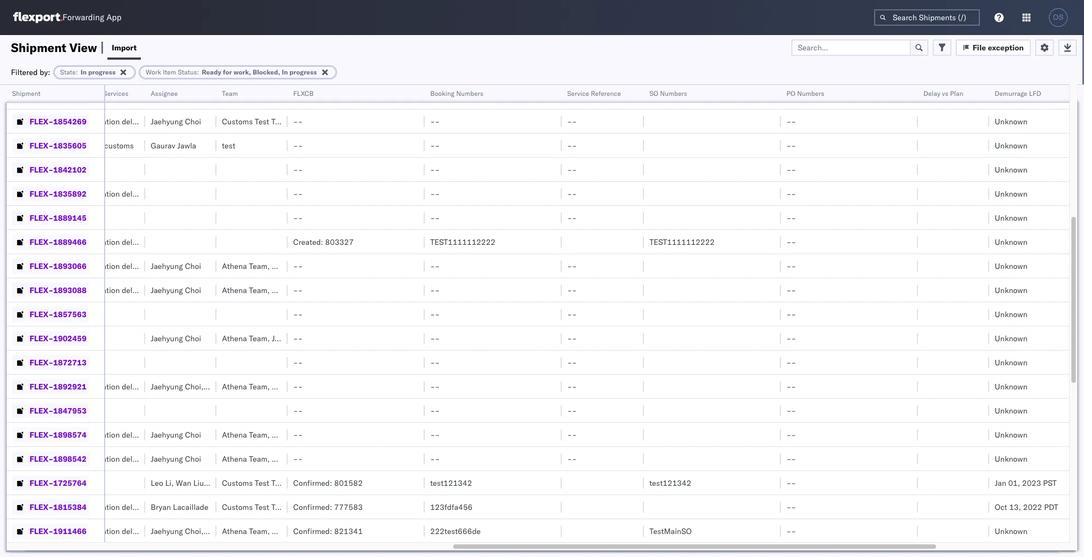 Task type: describe. For each thing, give the bounding box(es) containing it.
flex- for 1873441
[[30, 92, 53, 102]]

confirmed: 801582
[[293, 478, 363, 488]]

8 destination from the top
[[79, 430, 120, 440]]

booking numbers
[[430, 89, 484, 98]]

2 test1111112222 from the left
[[650, 237, 715, 247]]

14 unknown from the top
[[995, 406, 1028, 416]]

flex-1815384 button
[[12, 500, 89, 515]]

Search Shipments (/) text field
[[874, 9, 980, 26]]

forwarding
[[63, 12, 104, 23]]

flex- for 1835605
[[30, 141, 53, 151]]

1 jaehyung from the top
[[151, 117, 183, 126]]

shipment button
[[7, 87, 93, 98]]

5 unknown from the top
[[995, 189, 1028, 199]]

2 gaurav from the top
[[151, 141, 175, 151]]

import button
[[107, 35, 141, 60]]

2 choi from the top
[[185, 261, 201, 271]]

export customs
[[79, 141, 134, 151]]

1854269
[[53, 117, 87, 126]]

assignee
[[151, 89, 178, 98]]

Search... text field
[[792, 39, 911, 56]]

oct
[[995, 502, 1008, 512]]

by:
[[40, 67, 50, 77]]

3 resize handle column header from the left
[[132, 85, 145, 558]]

0 vertical spatial test
[[222, 92, 235, 102]]

7 destination delivery from the top
[[79, 382, 149, 392]]

6 jaehyung choi from the top
[[151, 454, 201, 464]]

8 unknown from the top
[[995, 261, 1028, 271]]

flex- for 1892921
[[30, 382, 53, 392]]

1 progress from the left
[[88, 68, 116, 76]]

1 resize handle column header from the left
[[61, 85, 74, 558]]

0 vertical spatial leo
[[206, 382, 218, 392]]

7 unknown from the top
[[995, 237, 1028, 247]]

exception
[[988, 42, 1024, 52]]

2 gaurav jawla from the top
[[151, 141, 196, 151]]

vs
[[942, 89, 949, 98]]

6 destination delivery from the top
[[79, 285, 149, 295]]

services
[[103, 89, 128, 98]]

liu
[[193, 478, 204, 488]]

flex- for 1911466
[[30, 527, 53, 536]]

801582
[[334, 478, 363, 488]]

5 choi from the top
[[185, 430, 201, 440]]

service reference
[[567, 89, 621, 98]]

10 unknown from the top
[[995, 310, 1028, 319]]

4 destination from the top
[[79, 237, 120, 247]]

flex-1898574
[[30, 430, 87, 440]]

oct 13, 2022 pdt
[[995, 502, 1059, 512]]

choi,
[[185, 382, 204, 392]]

1847953
[[53, 406, 87, 416]]

8 delivery from the top
[[122, 430, 149, 440]]

1 jaehyung choi from the top
[[151, 117, 201, 126]]

1835605
[[53, 141, 87, 151]]

9 destination from the top
[[79, 454, 120, 464]]

1 vertical spatial test
[[222, 141, 235, 151]]

2 unknown from the top
[[995, 117, 1028, 126]]

state : in progress
[[60, 68, 116, 76]]

li,
[[165, 478, 174, 488]]

flex-1842102
[[30, 165, 87, 175]]

10 destination from the top
[[79, 502, 120, 512]]

1 in from the left
[[81, 68, 87, 76]]

777583
[[334, 502, 363, 512]]

4 jaehyung choi from the top
[[151, 334, 201, 343]]

flex-1842102 button
[[12, 162, 89, 177]]

bryan lacaillade
[[151, 502, 208, 512]]

4 unknown from the top
[[995, 165, 1028, 175]]

13 unknown from the top
[[995, 382, 1028, 392]]

2 jawla from the top
[[177, 141, 196, 151]]

bicu1234565,
[[8, 526, 62, 536]]

5 resize handle column header from the left
[[275, 85, 288, 558]]

4 jaehyung from the top
[[151, 334, 183, 343]]

3 destination delivery from the top
[[79, 189, 149, 199]]

delay vs plan
[[924, 89, 964, 98]]

state
[[60, 68, 76, 76]]

1815384
[[53, 502, 87, 512]]

lacaillade
[[173, 502, 208, 512]]

service reference button
[[562, 87, 633, 98]]

6 unknown from the top
[[995, 213, 1028, 223]]

1 test121342 from the left
[[430, 478, 472, 488]]

po numbers
[[787, 89, 825, 98]]

8 resize handle column header from the left
[[631, 85, 644, 558]]

flex-1857563
[[30, 310, 87, 319]]

5 delivery from the top
[[122, 261, 149, 271]]

1902459
[[53, 334, 87, 343]]

2 delivery from the top
[[122, 117, 149, 126]]

flex-1889466
[[30, 237, 87, 247]]

flex-1847953
[[30, 406, 87, 416]]

1873441
[[53, 92, 87, 102]]

222test666de
[[430, 527, 481, 536]]

3 destination from the top
[[79, 189, 120, 199]]

numbers for container numbers
[[8, 94, 35, 102]]

flex-1872713
[[30, 358, 87, 368]]

3 delivery from the top
[[122, 189, 149, 199]]

9 resize handle column header from the left
[[768, 85, 781, 558]]

2 : from the left
[[197, 68, 199, 76]]

flex-1898542 button
[[12, 452, 89, 467]]

1893066
[[53, 261, 87, 271]]

6 delivery from the top
[[122, 285, 149, 295]]

flex-1835605 button
[[12, 138, 89, 153]]

status
[[178, 68, 197, 76]]

bicu1234565, demu1232567
[[8, 526, 120, 536]]

lhuu7894563, uetu5238478
[[8, 237, 120, 247]]

customs
[[104, 141, 134, 151]]

filtered
[[11, 67, 38, 77]]

1857563
[[53, 310, 87, 319]]

1 vertical spatial leo
[[151, 478, 163, 488]]

5 destination from the top
[[79, 261, 120, 271]]

1 destination from the top
[[79, 92, 120, 102]]

1 vertical spatial demu1232567
[[64, 526, 120, 536]]

1 destination delivery from the top
[[79, 92, 149, 102]]

flex-1911466 button
[[12, 524, 89, 539]]

15 unknown from the top
[[995, 430, 1028, 440]]

4 choi from the top
[[185, 334, 201, 343]]

shipment for shipment
[[12, 89, 41, 98]]

app
[[106, 12, 122, 23]]

so
[[650, 89, 659, 98]]

1889145
[[53, 213, 87, 223]]

7 delivery from the top
[[122, 382, 149, 392]]

1898542
[[53, 454, 87, 464]]

4 destination delivery from the top
[[79, 237, 149, 247]]

export
[[79, 141, 102, 151]]

delay
[[924, 89, 941, 98]]

13,
[[1010, 502, 1022, 512]]

1911466
[[53, 527, 87, 536]]

8 destination delivery from the top
[[79, 430, 149, 440]]

flex-1725764
[[30, 478, 87, 488]]

so numbers
[[650, 89, 687, 98]]

demurrage
[[995, 89, 1028, 98]]

12 resize handle column header from the left
[[1059, 85, 1072, 558]]

flex-1898574 button
[[12, 427, 89, 443]]

flex-1857563 button
[[12, 307, 89, 322]]

1 choi from the top
[[185, 117, 201, 126]]

5 destination delivery from the top
[[79, 261, 149, 271]]

uetu5238478
[[67, 237, 120, 247]]

ready
[[202, 68, 221, 76]]

1872713
[[53, 358, 87, 368]]

803327
[[325, 237, 354, 247]]

flex- for 1889466
[[30, 237, 53, 247]]

confirmed: for confirmed: 801582
[[293, 478, 332, 488]]

filtered by:
[[11, 67, 50, 77]]



Task type: vqa. For each thing, say whether or not it's contained in the screenshot.
top ONE
no



Task type: locate. For each thing, give the bounding box(es) containing it.
flex-1898542
[[30, 454, 87, 464]]

flex- for 1835892
[[30, 189, 53, 199]]

progress up flxcb
[[290, 68, 317, 76]]

flxcb
[[293, 89, 314, 98]]

1893088
[[53, 285, 87, 295]]

6 choi from the top
[[185, 454, 201, 464]]

5 jaehyung from the top
[[151, 382, 183, 392]]

leo left li,
[[151, 478, 163, 488]]

demurrage lfd button
[[990, 87, 1061, 98]]

created:
[[293, 237, 323, 247]]

01,
[[1009, 478, 1021, 488]]

destination delivery down 1847953
[[79, 430, 149, 440]]

0 vertical spatial confirmed:
[[293, 478, 332, 488]]

3 unknown from the top
[[995, 141, 1028, 151]]

flex- for 1857563
[[30, 310, 53, 319]]

progress up partner services
[[88, 68, 116, 76]]

booking
[[430, 89, 455, 98]]

flex- inside flex-1898574 button
[[30, 430, 53, 440]]

flex- inside flex-1872713 button
[[30, 358, 53, 368]]

0 vertical spatial gaurav
[[151, 92, 175, 102]]

16 flex- from the top
[[30, 454, 53, 464]]

in
[[81, 68, 87, 76], [282, 68, 288, 76]]

confirmed: for confirmed: 821341
[[293, 527, 332, 536]]

shipment for shipment view
[[11, 40, 66, 55]]

1892921
[[53, 382, 87, 392]]

17 flex- from the top
[[30, 478, 53, 488]]

flex- inside the 'flex-1898542' button
[[30, 454, 53, 464]]

flex-1893066 button
[[12, 259, 89, 274]]

delay vs plan button
[[918, 87, 979, 98]]

leo li, wan liu - test, test
[[151, 478, 244, 488]]

-
[[293, 92, 298, 102], [298, 92, 303, 102], [430, 92, 435, 102], [435, 92, 440, 102], [567, 92, 572, 102], [572, 92, 577, 102], [787, 92, 792, 102], [792, 92, 796, 102], [293, 117, 298, 126], [298, 117, 303, 126], [430, 117, 435, 126], [435, 117, 440, 126], [567, 117, 572, 126], [572, 117, 577, 126], [787, 117, 792, 126], [792, 117, 796, 126], [293, 141, 298, 151], [298, 141, 303, 151], [430, 141, 435, 151], [435, 141, 440, 151], [567, 141, 572, 151], [572, 141, 577, 151], [787, 141, 792, 151], [792, 141, 796, 151], [293, 165, 298, 175], [298, 165, 303, 175], [430, 165, 435, 175], [435, 165, 440, 175], [567, 165, 572, 175], [572, 165, 577, 175], [787, 165, 792, 175], [792, 165, 796, 175], [293, 189, 298, 199], [298, 189, 303, 199], [430, 189, 435, 199], [435, 189, 440, 199], [567, 189, 572, 199], [572, 189, 577, 199], [787, 189, 792, 199], [792, 189, 796, 199], [293, 213, 298, 223], [298, 213, 303, 223], [430, 213, 435, 223], [435, 213, 440, 223], [567, 213, 572, 223], [572, 213, 577, 223], [787, 213, 792, 223], [792, 213, 796, 223], [787, 237, 792, 247], [792, 237, 796, 247], [293, 261, 298, 271], [298, 261, 303, 271], [430, 261, 435, 271], [435, 261, 440, 271], [567, 261, 572, 271], [572, 261, 577, 271], [787, 261, 792, 271], [792, 261, 796, 271], [293, 285, 298, 295], [298, 285, 303, 295], [430, 285, 435, 295], [435, 285, 440, 295], [567, 285, 572, 295], [572, 285, 577, 295], [787, 285, 792, 295], [792, 285, 796, 295], [293, 310, 298, 319], [298, 310, 303, 319], [430, 310, 435, 319], [435, 310, 440, 319], [567, 310, 572, 319], [572, 310, 577, 319], [787, 310, 792, 319], [792, 310, 796, 319], [293, 334, 298, 343], [298, 334, 303, 343], [430, 334, 435, 343], [435, 334, 440, 343], [567, 334, 572, 343], [572, 334, 577, 343], [787, 334, 792, 343], [792, 334, 796, 343], [293, 358, 298, 368], [298, 358, 303, 368], [430, 358, 435, 368], [435, 358, 440, 368], [567, 358, 572, 368], [572, 358, 577, 368], [787, 358, 792, 368], [792, 358, 796, 368], [293, 382, 298, 392], [298, 382, 303, 392], [430, 382, 435, 392], [435, 382, 440, 392], [567, 382, 572, 392], [572, 382, 577, 392], [787, 382, 792, 392], [792, 382, 796, 392], [293, 406, 298, 416], [298, 406, 303, 416], [430, 406, 435, 416], [435, 406, 440, 416], [567, 406, 572, 416], [572, 406, 577, 416], [787, 406, 792, 416], [792, 406, 796, 416], [293, 430, 298, 440], [298, 430, 303, 440], [430, 430, 435, 440], [435, 430, 440, 440], [567, 430, 572, 440], [572, 430, 577, 440], [787, 430, 792, 440], [792, 430, 796, 440], [293, 454, 298, 464], [298, 454, 303, 464], [430, 454, 435, 464], [435, 454, 440, 464], [567, 454, 572, 464], [572, 454, 577, 464], [787, 454, 792, 464], [792, 454, 796, 464], [206, 478, 211, 488], [787, 478, 792, 488], [792, 478, 796, 488], [787, 502, 792, 512], [792, 502, 796, 512], [787, 527, 792, 536], [792, 527, 796, 536]]

unknown
[[995, 92, 1028, 102], [995, 117, 1028, 126], [995, 141, 1028, 151], [995, 165, 1028, 175], [995, 189, 1028, 199], [995, 213, 1028, 223], [995, 237, 1028, 247], [995, 261, 1028, 271], [995, 285, 1028, 295], [995, 310, 1028, 319], [995, 334, 1028, 343], [995, 358, 1028, 368], [995, 382, 1028, 392], [995, 406, 1028, 416], [995, 430, 1028, 440], [995, 454, 1028, 464], [995, 527, 1028, 536]]

6 resize handle column header from the left
[[412, 85, 425, 558]]

flex- for 1893088
[[30, 285, 53, 295]]

flex-1835892
[[30, 189, 87, 199]]

item
[[163, 68, 176, 76]]

flex- for 1872713
[[30, 358, 53, 368]]

flex- inside "flex-1847953" button
[[30, 406, 53, 416]]

flex- inside 'flex-1911466' button
[[30, 527, 53, 536]]

test right test,
[[230, 478, 244, 488]]

jaehyung choi
[[151, 117, 201, 126], [151, 261, 201, 271], [151, 285, 201, 295], [151, 334, 201, 343], [151, 430, 201, 440], [151, 454, 201, 464]]

1 horizontal spatial :
[[197, 68, 199, 76]]

2022
[[1023, 502, 1043, 512]]

file exception button
[[956, 39, 1031, 56], [956, 39, 1031, 56]]

gaurav
[[151, 92, 175, 102], [151, 141, 175, 151]]

4 flex- from the top
[[30, 165, 53, 175]]

gaurav right customs
[[151, 141, 175, 151]]

jawla
[[177, 92, 196, 102], [177, 141, 196, 151]]

flex-1893088 button
[[12, 283, 89, 298]]

destination up 1857563
[[79, 285, 120, 295]]

flex- inside flex-1889145 button
[[30, 213, 53, 223]]

abcu1234560
[[8, 140, 63, 150]]

numbers down container
[[8, 94, 35, 102]]

flex- inside flex-1873441 button
[[30, 92, 53, 102]]

demu1232588
[[8, 478, 64, 488]]

1 flex- from the top
[[30, 92, 53, 102]]

2 confirmed: from the top
[[293, 502, 332, 512]]

0 vertical spatial jawla
[[177, 92, 196, 102]]

1 unknown from the top
[[995, 92, 1028, 102]]

1 vertical spatial gaurav
[[151, 141, 175, 151]]

jaehyung
[[151, 117, 183, 126], [151, 261, 183, 271], [151, 285, 183, 295], [151, 334, 183, 343], [151, 382, 183, 392], [151, 430, 183, 440], [151, 454, 183, 464]]

0 horizontal spatial test1111112222
[[430, 237, 496, 247]]

8 flex- from the top
[[30, 261, 53, 271]]

team
[[222, 89, 238, 98]]

0 horizontal spatial leo
[[151, 478, 163, 488]]

pst
[[1044, 478, 1057, 488]]

flex-1847953 button
[[12, 403, 89, 419]]

test121342 up testmainso
[[650, 478, 692, 488]]

destination delivery left bryan
[[79, 502, 149, 512]]

in right state on the top left of the page
[[81, 68, 87, 76]]

test down "team"
[[222, 141, 235, 151]]

2 progress from the left
[[290, 68, 317, 76]]

flex-1892921
[[30, 382, 87, 392]]

11 resize handle column header from the left
[[976, 85, 990, 558]]

7 flex- from the top
[[30, 237, 53, 247]]

po
[[787, 89, 796, 98]]

10 destination delivery from the top
[[79, 502, 149, 512]]

3 jaehyung choi from the top
[[151, 285, 201, 295]]

2023
[[1023, 478, 1042, 488]]

flex- inside flex-1815384 button
[[30, 502, 53, 512]]

2 flex- from the top
[[30, 117, 53, 126]]

11 flex- from the top
[[30, 334, 53, 343]]

test121342
[[430, 478, 472, 488], [650, 478, 692, 488]]

in right 'blocked,'
[[282, 68, 288, 76]]

flex- inside flex-1892921 button
[[30, 382, 53, 392]]

destination delivery down the 1889145
[[79, 237, 149, 247]]

1 : from the left
[[76, 68, 78, 76]]

--
[[293, 92, 303, 102], [430, 92, 440, 102], [567, 92, 577, 102], [787, 92, 796, 102], [293, 117, 303, 126], [430, 117, 440, 126], [567, 117, 577, 126], [787, 117, 796, 126], [293, 141, 303, 151], [430, 141, 440, 151], [567, 141, 577, 151], [787, 141, 796, 151], [293, 165, 303, 175], [430, 165, 440, 175], [567, 165, 577, 175], [787, 165, 796, 175], [293, 189, 303, 199], [430, 189, 440, 199], [567, 189, 577, 199], [787, 189, 796, 199], [293, 213, 303, 223], [430, 213, 440, 223], [567, 213, 577, 223], [787, 213, 796, 223], [787, 237, 796, 247], [293, 261, 303, 271], [430, 261, 440, 271], [567, 261, 577, 271], [787, 261, 796, 271], [293, 285, 303, 295], [430, 285, 440, 295], [567, 285, 577, 295], [787, 285, 796, 295], [293, 310, 303, 319], [430, 310, 440, 319], [567, 310, 577, 319], [787, 310, 796, 319], [293, 334, 303, 343], [430, 334, 440, 343], [567, 334, 577, 343], [787, 334, 796, 343], [293, 358, 303, 368], [430, 358, 440, 368], [567, 358, 577, 368], [787, 358, 796, 368], [293, 382, 303, 392], [430, 382, 440, 392], [567, 382, 577, 392], [787, 382, 796, 392], [293, 406, 303, 416], [430, 406, 440, 416], [567, 406, 577, 416], [787, 406, 796, 416], [293, 430, 303, 440], [430, 430, 440, 440], [567, 430, 577, 440], [787, 430, 796, 440], [293, 454, 303, 464], [430, 454, 440, 464], [567, 454, 577, 464], [787, 454, 796, 464], [787, 478, 796, 488], [787, 502, 796, 512], [787, 527, 796, 536]]

flex- inside flex-1835605 button
[[30, 141, 53, 151]]

destination delivery up customs
[[79, 117, 149, 126]]

destination down 1847953
[[79, 430, 120, 440]]

7 jaehyung from the top
[[151, 454, 183, 464]]

destination delivery down "1898574" at the bottom of the page
[[79, 454, 149, 464]]

import
[[112, 42, 137, 52]]

flex-1854269 button
[[12, 114, 89, 129]]

flex-1889466 button
[[12, 234, 89, 250]]

delivery
[[122, 92, 149, 102], [122, 117, 149, 126], [122, 189, 149, 199], [122, 237, 149, 247], [122, 261, 149, 271], [122, 285, 149, 295], [122, 382, 149, 392], [122, 430, 149, 440], [122, 454, 149, 464], [122, 502, 149, 512]]

flex- for 1847953
[[30, 406, 53, 416]]

0 vertical spatial gaurav jawla
[[151, 92, 196, 102]]

1 horizontal spatial test121342
[[650, 478, 692, 488]]

test121342 up 123fdfa456
[[430, 478, 472, 488]]

4 resize handle column header from the left
[[203, 85, 217, 558]]

1 horizontal spatial in
[[282, 68, 288, 76]]

demu1232567 down demu1232588
[[8, 502, 64, 512]]

9 delivery from the top
[[122, 454, 149, 464]]

1 horizontal spatial leo
[[206, 382, 218, 392]]

3 flex- from the top
[[30, 141, 53, 151]]

flex-1889145
[[30, 213, 87, 223]]

flex- for 1725764
[[30, 478, 53, 488]]

: down view at the top left of the page
[[76, 68, 78, 76]]

work
[[146, 68, 161, 76]]

12 unknown from the top
[[995, 358, 1028, 368]]

numbers for po numbers
[[797, 89, 825, 98]]

confirmed: up confirmed: 821341 on the bottom left
[[293, 502, 332, 512]]

container numbers
[[8, 85, 38, 102]]

destination delivery up 1857563
[[79, 285, 149, 295]]

numbers inside container numbers
[[8, 94, 35, 102]]

gaurav jawla down item
[[151, 92, 196, 102]]

10 flex- from the top
[[30, 310, 53, 319]]

test,
[[213, 478, 228, 488]]

1 delivery from the top
[[122, 92, 149, 102]]

0 horizontal spatial in
[[81, 68, 87, 76]]

1835892
[[53, 189, 87, 199]]

destination up 1847953
[[79, 382, 120, 392]]

1 test1111112222 from the left
[[430, 237, 496, 247]]

destination down uetu5238478
[[79, 261, 120, 271]]

5 jaehyung choi from the top
[[151, 430, 201, 440]]

flex- for 1893066
[[30, 261, 53, 271]]

testmainso
[[650, 527, 692, 536]]

11 unknown from the top
[[995, 334, 1028, 343]]

confirmed: down confirmed: 777583
[[293, 527, 332, 536]]

destination delivery down customs
[[79, 189, 149, 199]]

9 destination delivery from the top
[[79, 454, 149, 464]]

gaurav jawla down assignee
[[151, 141, 196, 151]]

flex-1835605
[[30, 141, 87, 151]]

15 flex- from the top
[[30, 430, 53, 440]]

shipment up by: on the left top
[[11, 40, 66, 55]]

1 horizontal spatial test1111112222
[[650, 237, 715, 247]]

2 vertical spatial test
[[230, 478, 244, 488]]

created: 803327
[[293, 237, 354, 247]]

work item status : ready for work, blocked, in progress
[[146, 68, 317, 76]]

destination delivery
[[79, 92, 149, 102], [79, 117, 149, 126], [79, 189, 149, 199], [79, 237, 149, 247], [79, 261, 149, 271], [79, 285, 149, 295], [79, 382, 149, 392], [79, 430, 149, 440], [79, 454, 149, 464], [79, 502, 149, 512]]

flex- inside the flex-1842102 button
[[30, 165, 53, 175]]

destination down state : in progress
[[79, 92, 120, 102]]

gaurav down item
[[151, 92, 175, 102]]

821341
[[334, 527, 363, 536]]

9 flex- from the top
[[30, 285, 53, 295]]

flex- for 1815384
[[30, 502, 53, 512]]

14 flex- from the top
[[30, 406, 53, 416]]

flex- inside "flex-1835892" button
[[30, 189, 53, 199]]

flex- for 1889145
[[30, 213, 53, 223]]

0 horizontal spatial progress
[[88, 68, 116, 76]]

numbers for so numbers
[[660, 89, 687, 98]]

numbers right so
[[660, 89, 687, 98]]

os
[[1053, 13, 1064, 21]]

work,
[[234, 68, 251, 76]]

destination up export customs
[[79, 117, 120, 126]]

flex- inside flex-1902459 'button'
[[30, 334, 53, 343]]

flex- for 1898542
[[30, 454, 53, 464]]

1 vertical spatial gaurav jawla
[[151, 141, 196, 151]]

0 horizontal spatial :
[[76, 68, 78, 76]]

destination up '1893066' at the left
[[79, 237, 120, 247]]

12 flex- from the top
[[30, 358, 53, 368]]

2 destination delivery from the top
[[79, 117, 149, 126]]

leo left tu
[[206, 382, 218, 392]]

numbers for booking numbers
[[456, 89, 484, 98]]

2 jaehyung from the top
[[151, 261, 183, 271]]

3 choi from the top
[[185, 285, 201, 295]]

1 vertical spatial confirmed:
[[293, 502, 332, 512]]

flex-1815384
[[30, 502, 87, 512]]

blocked,
[[253, 68, 280, 76]]

destination delivery up 1847953
[[79, 382, 149, 392]]

shipment inside button
[[12, 89, 41, 98]]

partner services
[[79, 89, 128, 98]]

6 destination from the top
[[79, 285, 120, 295]]

flex-1872713 button
[[12, 355, 89, 370]]

17 unknown from the top
[[995, 527, 1028, 536]]

flex- inside flex-1725764 button
[[30, 478, 53, 488]]

file
[[973, 42, 986, 52]]

3 jaehyung from the top
[[151, 285, 183, 295]]

flex- for 1854269
[[30, 117, 53, 126]]

flex- for 1898574
[[30, 430, 53, 440]]

leo
[[206, 382, 218, 392], [151, 478, 163, 488]]

destination down the 1725764
[[79, 502, 120, 512]]

2 jaehyung choi from the top
[[151, 261, 201, 271]]

shipment down filtered
[[12, 89, 41, 98]]

2 vertical spatial confirmed:
[[293, 527, 332, 536]]

destination up the 1889145
[[79, 189, 120, 199]]

flex-1902459 button
[[12, 331, 89, 346]]

test down for
[[222, 92, 235, 102]]

demu1232567 down 1815384
[[64, 526, 120, 536]]

flex- inside flex-1893088 button
[[30, 285, 53, 295]]

flex- inside flex-1854269 button
[[30, 117, 53, 126]]

5 flex- from the top
[[30, 189, 53, 199]]

resize handle column header
[[61, 85, 74, 558], [91, 85, 104, 558], [132, 85, 145, 558], [203, 85, 217, 558], [275, 85, 288, 558], [412, 85, 425, 558], [549, 85, 562, 558], [631, 85, 644, 558], [768, 85, 781, 558], [905, 85, 918, 558], [976, 85, 990, 558], [1059, 85, 1072, 558]]

1 vertical spatial jawla
[[177, 141, 196, 151]]

2 test121342 from the left
[[650, 478, 692, 488]]

destination delivery down uetu5238478
[[79, 261, 149, 271]]

destination delivery down state : in progress
[[79, 92, 149, 102]]

jaehyung choi, leo tu
[[151, 382, 228, 392]]

16 unknown from the top
[[995, 454, 1028, 464]]

1 vertical spatial shipment
[[12, 89, 41, 98]]

flex- inside "flex-1889466" "button"
[[30, 237, 53, 247]]

flex- for 1902459
[[30, 334, 53, 343]]

reference
[[591, 89, 621, 98]]

flex-1835892 button
[[12, 186, 89, 201]]

pdt
[[1045, 502, 1059, 512]]

flexport. image
[[13, 12, 63, 23]]

test
[[222, 92, 235, 102], [222, 141, 235, 151], [230, 478, 244, 488]]

plan
[[950, 89, 964, 98]]

numbers right 'po' at right
[[797, 89, 825, 98]]

2 resize handle column header from the left
[[91, 85, 104, 558]]

1 gaurav jawla from the top
[[151, 92, 196, 102]]

7 resize handle column header from the left
[[549, 85, 562, 558]]

1 confirmed: from the top
[[293, 478, 332, 488]]

6 jaehyung from the top
[[151, 430, 183, 440]]

4 delivery from the top
[[122, 237, 149, 247]]

wan
[[176, 478, 191, 488]]

flex-1854269
[[30, 117, 87, 126]]

bryan
[[151, 502, 171, 512]]

0 vertical spatial shipment
[[11, 40, 66, 55]]

destination up the 1725764
[[79, 454, 120, 464]]

0 horizontal spatial test121342
[[430, 478, 472, 488]]

flex- for 1842102
[[30, 165, 53, 175]]

confirmed: up confirmed: 777583
[[293, 478, 332, 488]]

1 gaurav from the top
[[151, 92, 175, 102]]

1 horizontal spatial progress
[[290, 68, 317, 76]]

confirmed:
[[293, 478, 332, 488], [293, 502, 332, 512], [293, 527, 332, 536]]

flex- inside flex-1857563 button
[[30, 310, 53, 319]]

2 in from the left
[[282, 68, 288, 76]]

1898574
[[53, 430, 87, 440]]

10 resize handle column header from the left
[[905, 85, 918, 558]]

3 confirmed: from the top
[[293, 527, 332, 536]]

18 flex- from the top
[[30, 502, 53, 512]]

10 delivery from the top
[[122, 502, 149, 512]]

os button
[[1046, 5, 1071, 30]]

flex- inside flex-1893066 button
[[30, 261, 53, 271]]

1889466
[[53, 237, 87, 247]]

0 vertical spatial demu1232567
[[8, 502, 64, 512]]

: left ready
[[197, 68, 199, 76]]

numbers right booking
[[456, 89, 484, 98]]

1842102
[[53, 165, 87, 175]]

9 unknown from the top
[[995, 285, 1028, 295]]

7 destination from the top
[[79, 382, 120, 392]]

flex-1902459
[[30, 334, 87, 343]]

flex-
[[30, 92, 53, 102], [30, 117, 53, 126], [30, 141, 53, 151], [30, 165, 53, 175], [30, 189, 53, 199], [30, 213, 53, 223], [30, 237, 53, 247], [30, 261, 53, 271], [30, 285, 53, 295], [30, 310, 53, 319], [30, 334, 53, 343], [30, 358, 53, 368], [30, 382, 53, 392], [30, 406, 53, 416], [30, 430, 53, 440], [30, 454, 53, 464], [30, 478, 53, 488], [30, 502, 53, 512], [30, 527, 53, 536]]

1 jawla from the top
[[177, 92, 196, 102]]

confirmed: for confirmed: 777583
[[293, 502, 332, 512]]

2 destination from the top
[[79, 117, 120, 126]]



